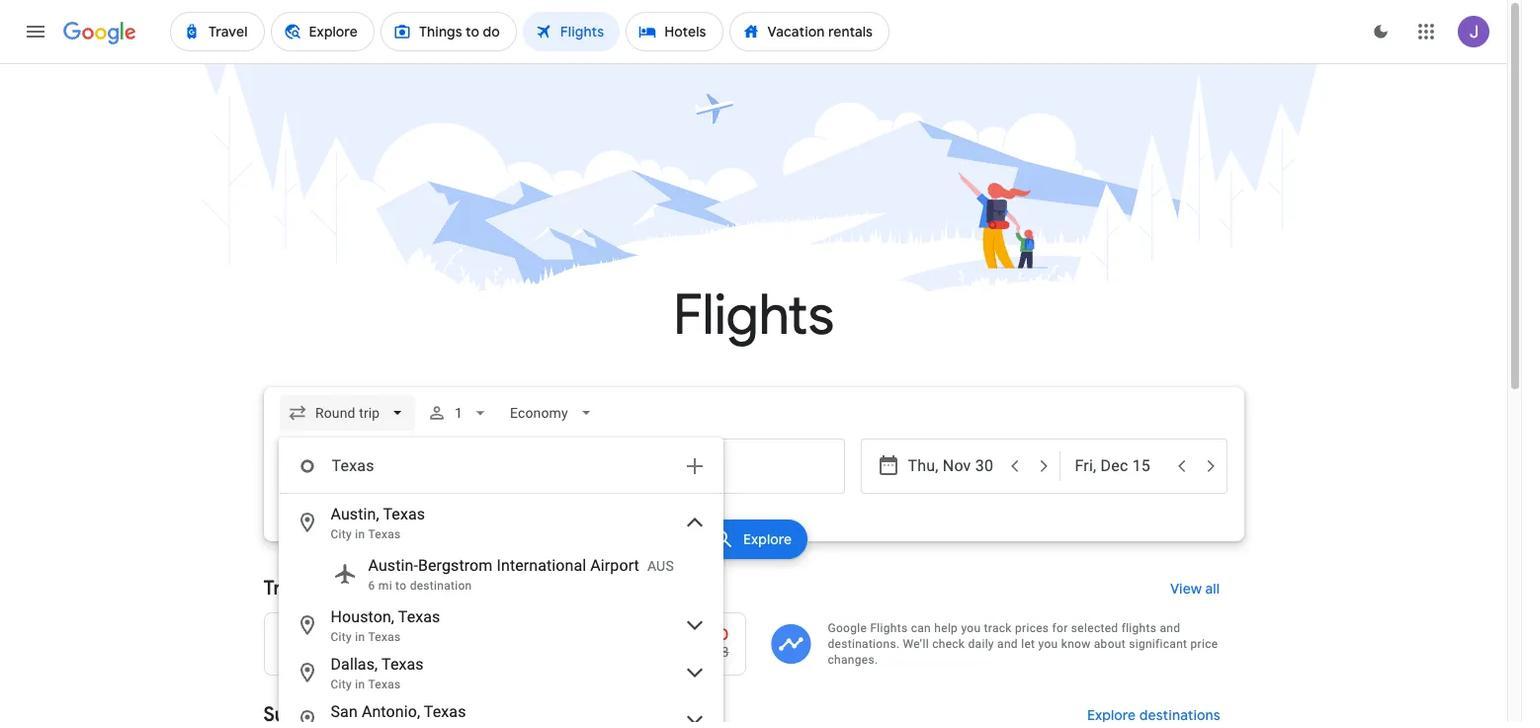 Task type: vqa. For each thing, say whether or not it's contained in the screenshot.
 ATMS
no



Task type: describe. For each thing, give the bounding box(es) containing it.
destinations.
[[828, 638, 900, 652]]

to inside "austin-bergstrom international airport aus 6 mi to destination"
[[396, 579, 407, 593]]

texas down seattle to honolulu
[[382, 656, 424, 674]]

0 vertical spatial you
[[961, 622, 981, 636]]

$960
[[692, 626, 729, 646]]

to inside the tracked prices region
[[392, 626, 408, 646]]

let
[[1022, 638, 1035, 652]]

tracked prices
[[263, 576, 398, 601]]

Departure text field
[[908, 440, 999, 493]]

austin-bergstrom international airport aus 6 mi to destination
[[368, 557, 674, 593]]

enter your origin dialog
[[278, 438, 723, 723]]

dallas, texas city in texas
[[331, 656, 424, 692]]

houston, texas city in texas
[[331, 608, 440, 645]]

tracked prices region
[[263, 566, 1244, 676]]

1
[[455, 405, 463, 421]]

delta
[[336, 647, 364, 660]]

in for houston,
[[355, 631, 365, 645]]

austin-bergstrom international airport (aus) option
[[279, 547, 722, 602]]

6
[[368, 579, 375, 593]]

960 US dollars text field
[[692, 626, 729, 646]]

daily
[[968, 638, 994, 652]]

Flight search field
[[248, 388, 1260, 723]]

texas inside 'san antonio, texas' option
[[424, 703, 466, 722]]

bergstrom
[[418, 557, 493, 575]]

0 vertical spatial and
[[1160, 622, 1181, 636]]

city for houston, texas
[[331, 631, 352, 645]]

0 horizontal spatial and
[[998, 638, 1018, 652]]

texas down destination
[[398, 608, 440, 627]]

google flights can help you track prices for selected flights and destinations. we'll check daily and let you know about significant price changes.
[[828, 622, 1219, 667]]

Where to? text field
[[566, 439, 845, 494]]

texas up hawaiian
[[368, 631, 401, 645]]

changes.
[[828, 654, 878, 667]]

san antonio, texas option
[[279, 697, 722, 723]]

austin-
[[368, 557, 418, 575]]

flights
[[1122, 622, 1157, 636]]

texas right "austin,"
[[383, 505, 425, 524]]

list box inside enter your origin dialog
[[279, 494, 722, 723]]

can
[[911, 622, 931, 636]]

seattle to honolulu
[[336, 626, 477, 646]]

main menu image
[[24, 20, 47, 44]]

all
[[1206, 580, 1221, 598]]

google
[[828, 622, 867, 636]]

view all
[[1171, 580, 1221, 598]]

$958
[[697, 645, 729, 660]]

toggle nearby airports for houston, texas image
[[683, 614, 706, 638]]

tracked
[[263, 576, 337, 601]]

selected
[[1072, 622, 1119, 636]]

for
[[1053, 622, 1068, 636]]

check
[[932, 638, 965, 652]]



Task type: locate. For each thing, give the bounding box(es) containing it.
city up delta
[[331, 631, 352, 645]]

prices
[[341, 576, 398, 601], [1015, 622, 1049, 636]]

explore
[[743, 531, 792, 549]]

toggle nearby airports for dallas, texas image
[[683, 661, 706, 685]]

958 US dollars text field
[[697, 645, 729, 660]]

know
[[1062, 638, 1091, 652]]

prices inside google flights can help you track prices for selected flights and destinations. we'll check daily and let you know about significant price changes.
[[1015, 622, 1049, 636]]

in inside houston, texas city in texas
[[355, 631, 365, 645]]

dallas, texas option
[[279, 650, 722, 697]]

toggle nearby airports for austin, texas image
[[683, 511, 706, 535]]

Where else? text field
[[331, 443, 671, 490]]

flights
[[673, 281, 834, 351], [871, 622, 908, 636]]

in for austin,
[[355, 528, 365, 542]]

1 vertical spatial in
[[355, 631, 365, 645]]

None field
[[279, 395, 415, 431], [502, 395, 604, 431], [279, 395, 415, 431], [502, 395, 604, 431]]

1 in from the top
[[355, 528, 365, 542]]

san
[[331, 703, 358, 722]]

city
[[331, 528, 352, 542], [331, 631, 352, 645], [331, 678, 352, 692]]

prices up houston,
[[341, 576, 398, 601]]

houston,
[[331, 608, 395, 627]]

houston, texas option
[[279, 602, 722, 650]]

list box containing austin, texas
[[279, 494, 722, 723]]

dallas,
[[331, 656, 378, 674]]

hawaiian
[[376, 647, 427, 660]]

1 horizontal spatial and
[[1160, 622, 1181, 636]]

you down for
[[1039, 638, 1058, 652]]

change appearance image
[[1358, 8, 1405, 55]]

about
[[1094, 638, 1126, 652]]

0 horizontal spatial you
[[961, 622, 981, 636]]

in inside austin, texas city in texas
[[355, 528, 365, 542]]

and
[[1160, 622, 1181, 636], [998, 638, 1018, 652]]

in
[[355, 528, 365, 542], [355, 631, 365, 645], [355, 678, 365, 692]]

2 vertical spatial in
[[355, 678, 365, 692]]

0 vertical spatial to
[[396, 579, 407, 593]]

1 horizontal spatial flights
[[871, 622, 908, 636]]

honolulu
[[411, 626, 477, 646]]

to up hawaiian
[[392, 626, 408, 646]]

list box
[[279, 494, 722, 723]]

san antonio, texas
[[331, 703, 466, 722]]

in inside dallas, texas city in texas
[[355, 678, 365, 692]]

1 vertical spatial flights
[[871, 622, 908, 636]]

2 vertical spatial city
[[331, 678, 352, 692]]

texas right antonio,
[[424, 703, 466, 722]]

1 city from the top
[[331, 528, 352, 542]]

0 vertical spatial prices
[[341, 576, 398, 601]]

city inside austin, texas city in texas
[[331, 528, 352, 542]]

in for dallas,
[[355, 678, 365, 692]]

1 horizontal spatial prices
[[1015, 622, 1049, 636]]

in down dallas,
[[355, 678, 365, 692]]

you up daily
[[961, 622, 981, 636]]

aus
[[648, 559, 674, 574]]

0 vertical spatial city
[[331, 528, 352, 542]]

significant
[[1129, 638, 1188, 652]]

1 vertical spatial city
[[331, 631, 352, 645]]

antonio,
[[362, 703, 420, 722]]

Return text field
[[1075, 440, 1166, 493]]

explore button
[[700, 520, 808, 560]]

track
[[984, 622, 1012, 636]]

2 in from the top
[[355, 631, 365, 645]]

to right mi
[[396, 579, 407, 593]]

city for dallas, texas
[[331, 678, 352, 692]]

texas up antonio,
[[368, 678, 401, 692]]

origin, select multiple airports image
[[683, 455, 706, 479]]

3 city from the top
[[331, 678, 352, 692]]

prices up let
[[1015, 622, 1049, 636]]

0 vertical spatial flights
[[673, 281, 834, 351]]

and up significant
[[1160, 622, 1181, 636]]

austin,
[[331, 505, 379, 524]]

1 vertical spatial you
[[1039, 638, 1058, 652]]

flights inside google flights can help you track prices for selected flights and destinations. we'll check daily and let you know about significant price changes.
[[871, 622, 908, 636]]

toggle nearby airports for san antonio, texas image
[[683, 709, 706, 723]]

city down dallas,
[[331, 678, 352, 692]]

in up delta
[[355, 631, 365, 645]]

1 vertical spatial prices
[[1015, 622, 1049, 636]]

international
[[497, 557, 587, 575]]

city inside houston, texas city in texas
[[331, 631, 352, 645]]

airport
[[591, 557, 640, 575]]

you
[[961, 622, 981, 636], [1039, 638, 1058, 652]]

0 horizontal spatial flights
[[673, 281, 834, 351]]

texas
[[383, 505, 425, 524], [368, 528, 401, 542], [398, 608, 440, 627], [368, 631, 401, 645], [382, 656, 424, 674], [368, 678, 401, 692], [424, 703, 466, 722]]

1 vertical spatial to
[[392, 626, 408, 646]]

and down track
[[998, 638, 1018, 652]]

texas up austin-
[[368, 528, 401, 542]]

mi
[[378, 579, 392, 593]]

city down "austin,"
[[331, 528, 352, 542]]

city for austin, texas
[[331, 528, 352, 542]]

3 in from the top
[[355, 678, 365, 692]]

1 button
[[419, 390, 498, 437]]

seattle
[[336, 626, 388, 646]]

0 vertical spatial in
[[355, 528, 365, 542]]

price
[[1191, 638, 1219, 652]]

austin, texas option
[[279, 499, 722, 547]]

destination
[[410, 579, 472, 593]]

2 city from the top
[[331, 631, 352, 645]]

we'll
[[903, 638, 929, 652]]

help
[[935, 622, 958, 636]]

view
[[1171, 580, 1203, 598]]

to
[[396, 579, 407, 593], [392, 626, 408, 646]]

1 horizontal spatial you
[[1039, 638, 1058, 652]]

austin, texas city in texas
[[331, 505, 425, 542]]

city inside dallas, texas city in texas
[[331, 678, 352, 692]]

0 horizontal spatial prices
[[341, 576, 398, 601]]

1 vertical spatial and
[[998, 638, 1018, 652]]

in down "austin,"
[[355, 528, 365, 542]]



